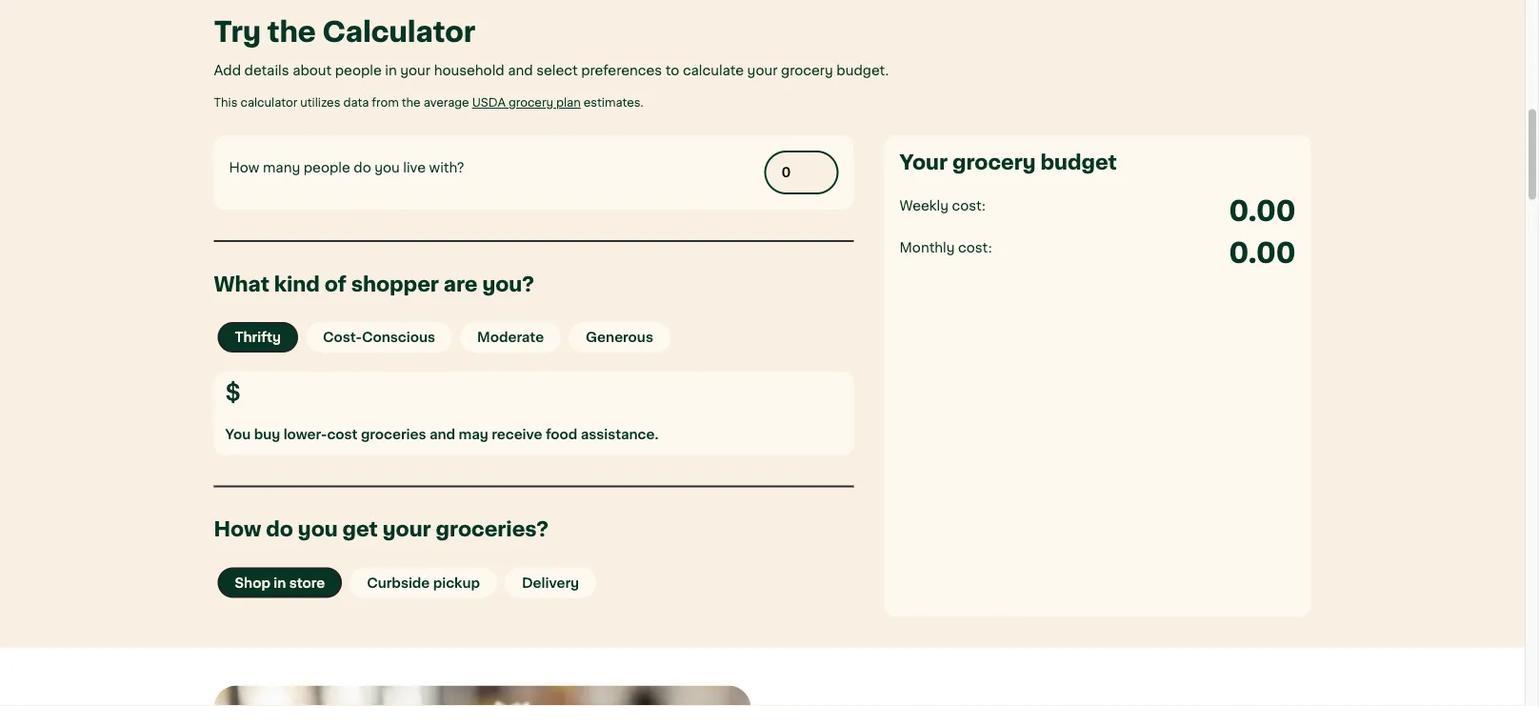 Task type: locate. For each thing, give the bounding box(es) containing it.
0 vertical spatial the
[[268, 19, 316, 46]]

how
[[229, 161, 260, 174], [214, 519, 261, 539]]

the
[[268, 19, 316, 46], [402, 97, 421, 108]]

may
[[459, 427, 489, 441]]

cost:
[[952, 199, 986, 212], [959, 241, 992, 254]]

in
[[385, 64, 397, 77], [274, 576, 286, 589]]

do up shop in store
[[266, 519, 293, 539]]

1 vertical spatial how
[[214, 519, 261, 539]]

and left the may
[[430, 427, 456, 441]]

add
[[214, 64, 241, 77]]

0 horizontal spatial do
[[266, 519, 293, 539]]

curbside pickup
[[367, 576, 480, 589]]

1 horizontal spatial the
[[402, 97, 421, 108]]

get
[[343, 519, 378, 539]]

grocery left the plan
[[509, 97, 554, 108]]

and up usda grocery plan link in the top left of the page
[[508, 64, 533, 77]]

your
[[400, 64, 431, 77], [748, 64, 778, 77], [383, 519, 431, 539]]

2 0.00 from the top
[[1230, 240, 1296, 267]]

do left live at the left top of the page
[[354, 161, 371, 174]]

curbside
[[367, 576, 430, 589]]

1 vertical spatial grocery
[[509, 97, 554, 108]]

1 vertical spatial in
[[274, 576, 286, 589]]

grocery left the budget.
[[781, 64, 834, 77]]

generous
[[586, 331, 654, 344]]

1 vertical spatial cost:
[[959, 241, 992, 254]]

1 horizontal spatial grocery
[[781, 64, 834, 77]]

assistance.
[[581, 427, 659, 441]]

how left 'many'
[[229, 161, 260, 174]]

the right from
[[402, 97, 421, 108]]

0 horizontal spatial you
[[298, 519, 338, 539]]

grocery
[[781, 64, 834, 77], [509, 97, 554, 108], [953, 152, 1036, 172]]

cost: right the monthly on the top right
[[959, 241, 992, 254]]

0 vertical spatial do
[[354, 161, 371, 174]]

1 horizontal spatial and
[[508, 64, 533, 77]]

do
[[354, 161, 371, 174], [266, 519, 293, 539]]

people
[[335, 64, 382, 77], [304, 161, 350, 174]]

0 horizontal spatial grocery
[[509, 97, 554, 108]]

from
[[372, 97, 399, 108]]

1 vertical spatial the
[[402, 97, 421, 108]]

calculator
[[241, 97, 297, 108]]

cost
[[327, 427, 358, 441]]

how up shop
[[214, 519, 261, 539]]

shop
[[235, 576, 271, 589]]

0 vertical spatial in
[[385, 64, 397, 77]]

1 vertical spatial 0.00
[[1230, 240, 1296, 267]]

how many people do you live with?
[[229, 161, 464, 174]]

your right calculate
[[748, 64, 778, 77]]

grocery up weekly cost:
[[953, 152, 1036, 172]]

in inside shop in store 'button'
[[274, 576, 286, 589]]

monthly
[[900, 241, 955, 254]]

you
[[375, 161, 400, 174], [298, 519, 338, 539]]

0 vertical spatial and
[[508, 64, 533, 77]]

0 vertical spatial people
[[335, 64, 382, 77]]

in right shop
[[274, 576, 286, 589]]

usda grocery plan link
[[472, 97, 581, 108]]

2 horizontal spatial grocery
[[953, 152, 1036, 172]]

about
[[293, 64, 332, 77]]

plan
[[556, 97, 581, 108]]

food
[[546, 427, 578, 441]]

0 horizontal spatial in
[[274, 576, 286, 589]]

None number field
[[765, 151, 839, 194]]

1 0.00 from the top
[[1230, 198, 1296, 225]]

weekly
[[900, 199, 949, 212]]

household
[[434, 64, 505, 77]]

preferences
[[581, 64, 662, 77]]

0 vertical spatial 0.00
[[1230, 198, 1296, 225]]

weekly cost:
[[900, 199, 986, 212]]

cost: for monthly cost:
[[959, 241, 992, 254]]

to
[[666, 64, 680, 77]]

you left get
[[298, 519, 338, 539]]

you buy lower-cost groceries and may receive food assistance.
[[225, 427, 659, 441]]

cost: right weekly
[[952, 199, 986, 212]]

0.00
[[1230, 198, 1296, 225], [1230, 240, 1296, 267]]

lower-
[[284, 427, 327, 441]]

1 vertical spatial do
[[266, 519, 293, 539]]

curbside pickup button
[[350, 567, 497, 598]]

many
[[263, 161, 300, 174]]

utilizes
[[300, 97, 341, 108]]

people right 'many'
[[304, 161, 350, 174]]

and
[[508, 64, 533, 77], [430, 427, 456, 441]]

1 horizontal spatial in
[[385, 64, 397, 77]]

1 horizontal spatial do
[[354, 161, 371, 174]]

shop in store button
[[218, 567, 342, 598]]

0 vertical spatial you
[[375, 161, 400, 174]]

calculate
[[683, 64, 744, 77]]

groceries?
[[436, 519, 549, 539]]

you left live at the left top of the page
[[375, 161, 400, 174]]

people up the data on the left top of page
[[335, 64, 382, 77]]

1 vertical spatial people
[[304, 161, 350, 174]]

moderate
[[477, 331, 544, 344]]

shopper
[[351, 274, 439, 294]]

try the calculator
[[214, 19, 476, 46]]

your grocery budget
[[900, 152, 1117, 172]]

in up from
[[385, 64, 397, 77]]

with?
[[429, 161, 464, 174]]

groceries
[[361, 427, 426, 441]]

the up about
[[268, 19, 316, 46]]

your
[[900, 152, 948, 172]]

conscious
[[362, 331, 435, 344]]

add details about people in your household and select preferences to calculate your grocery budget.
[[214, 64, 889, 77]]

thrifty button
[[218, 322, 298, 353]]

0.00 for weekly cost:
[[1230, 198, 1296, 225]]

0 vertical spatial cost:
[[952, 199, 986, 212]]

estimates.
[[584, 97, 644, 108]]

0 horizontal spatial and
[[430, 427, 456, 441]]

0 vertical spatial how
[[229, 161, 260, 174]]

0.00 for monthly cost:
[[1230, 240, 1296, 267]]



Task type: vqa. For each thing, say whether or not it's contained in the screenshot.
5th [This from the bottom of the page
no



Task type: describe. For each thing, give the bounding box(es) containing it.
average
[[424, 97, 469, 108]]

shop in store
[[235, 576, 325, 589]]

cost-conscious button
[[306, 322, 453, 353]]

buy
[[254, 427, 280, 441]]

calculator
[[323, 19, 476, 46]]

1 vertical spatial you
[[298, 519, 338, 539]]

live
[[403, 161, 426, 174]]

what
[[214, 274, 270, 294]]

monthly cost:
[[900, 241, 992, 254]]

1 vertical spatial and
[[430, 427, 456, 441]]

0 vertical spatial grocery
[[781, 64, 834, 77]]

what kind of shopper are you?
[[214, 274, 535, 294]]

usda
[[472, 97, 506, 108]]

details
[[245, 64, 289, 77]]

cost-
[[323, 331, 362, 344]]

cost: for weekly cost:
[[952, 199, 986, 212]]

your up this calculator utilizes data from the average usda grocery plan estimates.
[[400, 64, 431, 77]]

you?
[[483, 274, 535, 294]]

1 horizontal spatial you
[[375, 161, 400, 174]]

moderate button
[[460, 322, 561, 353]]

try
[[214, 19, 261, 46]]

of
[[325, 274, 347, 294]]

delivery
[[522, 576, 579, 589]]

pickup
[[433, 576, 480, 589]]

store
[[289, 576, 325, 589]]

how for how do you get your groceries?
[[214, 519, 261, 539]]

are
[[444, 274, 478, 294]]

budget
[[1041, 152, 1117, 172]]

delivery button
[[505, 567, 597, 598]]

select
[[537, 64, 578, 77]]

kind
[[274, 274, 320, 294]]

how do you get your groceries?
[[214, 519, 549, 539]]

2 vertical spatial grocery
[[953, 152, 1036, 172]]

your right get
[[383, 519, 431, 539]]

this calculator utilizes data from the average usda grocery plan estimates.
[[214, 97, 644, 108]]

you
[[225, 427, 251, 441]]

how for how many people do you live with?
[[229, 161, 260, 174]]

generous button
[[569, 322, 671, 353]]

$
[[225, 381, 241, 404]]

thrifty
[[235, 331, 281, 344]]

data
[[343, 97, 369, 108]]

0 horizontal spatial the
[[268, 19, 316, 46]]

this
[[214, 97, 238, 108]]

budget.
[[837, 64, 889, 77]]

receive
[[492, 427, 543, 441]]

cost-conscious
[[323, 331, 435, 344]]



